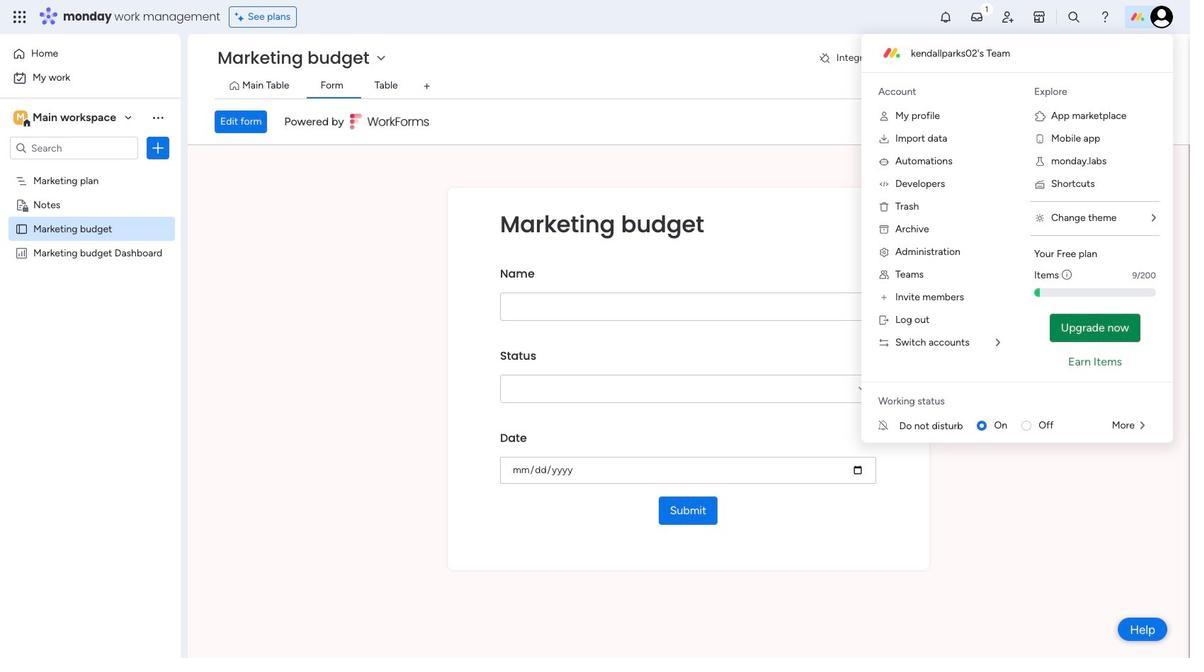 Task type: describe. For each thing, give the bounding box(es) containing it.
help image
[[1099, 10, 1113, 24]]

shortcuts image
[[1035, 179, 1046, 190]]

2 group from the top
[[500, 338, 877, 420]]

workforms logo image
[[350, 111, 430, 133]]

0 vertical spatial list arrow image
[[1153, 213, 1157, 223]]

list arrow image
[[997, 338, 1001, 348]]

administration image
[[879, 247, 890, 258]]

monday.labs image
[[1035, 156, 1046, 167]]

add view image
[[424, 81, 430, 92]]

invite members image
[[1002, 10, 1016, 24]]

invite members image
[[879, 292, 890, 303]]

name text field
[[500, 293, 877, 321]]

search everything image
[[1068, 10, 1082, 24]]

kendall parks image
[[1151, 6, 1174, 28]]

see plans image
[[235, 9, 248, 25]]

monday marketplace image
[[1033, 10, 1047, 24]]

Search in workspace field
[[30, 140, 118, 156]]

log out image
[[879, 315, 890, 326]]

options image
[[151, 141, 165, 155]]

mobile app image
[[1035, 133, 1046, 145]]

public dashboard image
[[15, 246, 28, 259]]

import data image
[[879, 133, 890, 145]]

change theme image
[[1035, 213, 1046, 224]]

select product image
[[13, 10, 27, 24]]

1 image
[[981, 1, 994, 17]]

notifications image
[[939, 10, 953, 24]]

form form
[[188, 145, 1189, 659]]

v2 surfce no notifications image
[[879, 419, 900, 433]]

0 vertical spatial option
[[9, 43, 172, 65]]

v2 info image
[[1063, 268, 1073, 283]]



Task type: vqa. For each thing, say whether or not it's contained in the screenshot.
app logo corresponding to Microsoft Forms Anywhere
no



Task type: locate. For each thing, give the bounding box(es) containing it.
Choose a date date field
[[500, 457, 877, 484]]

list box
[[0, 166, 181, 456]]

my profile image
[[879, 111, 890, 122]]

tab
[[416, 75, 439, 98]]

0 horizontal spatial list arrow image
[[1141, 421, 1146, 431]]

1 group from the top
[[500, 256, 877, 338]]

option
[[9, 43, 172, 65], [9, 67, 172, 89], [0, 168, 181, 170]]

list arrow image
[[1153, 213, 1157, 223], [1141, 421, 1146, 431]]

1 vertical spatial list arrow image
[[1141, 421, 1146, 431]]

2 vertical spatial option
[[0, 168, 181, 170]]

private board image
[[15, 198, 28, 211]]

3 group from the top
[[500, 420, 877, 497]]

1 vertical spatial option
[[9, 67, 172, 89]]

archive image
[[879, 224, 890, 235]]

trash image
[[879, 201, 890, 213]]

developers image
[[879, 179, 890, 190]]

update feed image
[[970, 10, 985, 24]]

workspace options image
[[151, 110, 165, 125]]

teams image
[[879, 269, 890, 281]]

public board image
[[15, 222, 28, 235]]

tab list
[[215, 75, 1170, 99]]

workspace image
[[13, 110, 28, 125]]

group
[[500, 256, 877, 338], [500, 338, 877, 420], [500, 420, 877, 497]]

workspace selection element
[[13, 109, 118, 128]]

1 horizontal spatial list arrow image
[[1153, 213, 1157, 223]]

automations image
[[879, 156, 890, 167]]



